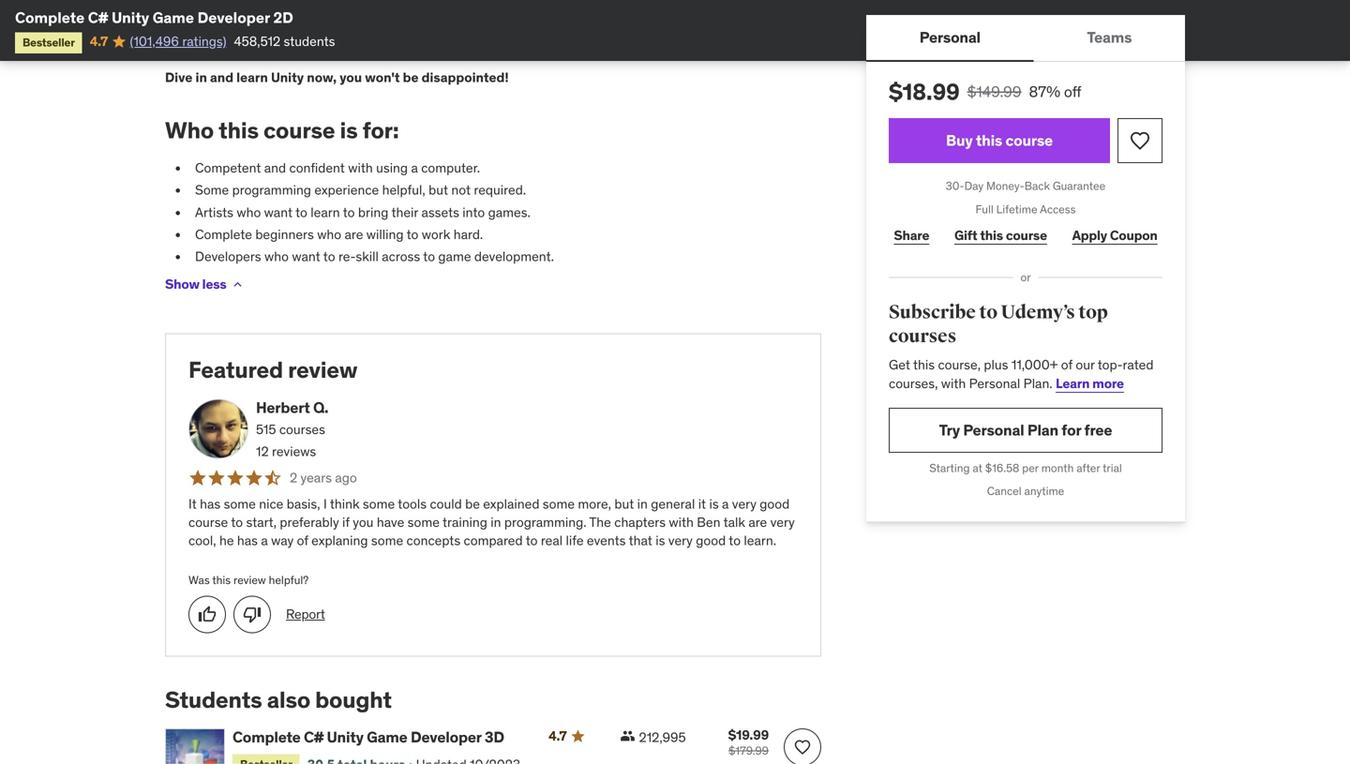 Task type: vqa. For each thing, say whether or not it's contained in the screenshot.
SELL
no



Task type: locate. For each thing, give the bounding box(es) containing it.
with down course,
[[942, 375, 966, 392]]

of left our at right
[[1062, 357, 1073, 373]]

teach right coder, at the top of page
[[575, 43, 608, 60]]

re-
[[339, 248, 356, 265]]

is
[[340, 116, 358, 144], [710, 496, 719, 512], [656, 532, 665, 549]]

some up programming.
[[543, 496, 575, 512]]

bring
[[305, 43, 336, 60], [358, 204, 389, 221]]

1 vertical spatial want
[[292, 248, 321, 265]]

be inside if you're a complete beginner, we'll teach you all the coding and game design principles you'll need. if you're an artist, we'll teach you to bring your assets to life. if you're a coder, we'll teach you game design principles. dive in and learn unity now, you won't be disappointed!
[[403, 69, 419, 86]]

0 vertical spatial with
[[348, 160, 373, 176]]

who up re-
[[317, 226, 342, 243]]

1 vertical spatial good
[[696, 532, 726, 549]]

won't
[[365, 69, 400, 86]]

0 horizontal spatial in
[[196, 69, 207, 86]]

but left not
[[429, 182, 448, 199]]

apply coupon button
[[1068, 217, 1163, 255]]

0 vertical spatial who
[[237, 204, 261, 221]]

0 horizontal spatial be
[[403, 69, 419, 86]]

programming.
[[505, 514, 587, 531]]

to left re-
[[323, 248, 335, 265]]

course for buy this course
[[1006, 131, 1053, 150]]

0 vertical spatial has
[[200, 496, 221, 512]]

q.
[[313, 398, 329, 417]]

game for 2d
[[153, 8, 194, 27]]

learn inside if you're a complete beginner, we'll teach you all the coding and game design principles you'll need. if you're an artist, we'll teach you to bring your assets to life. if you're a coder, we'll teach you game design principles. dive in and learn unity now, you won't be disappointed!
[[237, 69, 268, 86]]

complete inside competent and confident with using a computer. some programming experience helpful, but not required. artists who want to learn to bring their assets into games. complete beginners who are willing to work hard. developers who want to re-skill across to game development.
[[195, 226, 252, 243]]

show
[[165, 276, 200, 293]]

0 vertical spatial assets
[[367, 43, 405, 60]]

1 horizontal spatial courses
[[889, 325, 957, 348]]

course inside button
[[1006, 131, 1053, 150]]

you're left an
[[755, 25, 790, 42]]

this right gift
[[980, 227, 1004, 244]]

0 horizontal spatial assets
[[367, 43, 405, 60]]

we'll right artist,
[[202, 43, 228, 60]]

xsmall image
[[230, 277, 245, 292], [621, 729, 636, 744]]

this right was
[[212, 573, 231, 588]]

unity up (101,496
[[112, 8, 149, 27]]

2 horizontal spatial unity
[[327, 728, 364, 747]]

1 vertical spatial courses
[[279, 421, 325, 438]]

coupon
[[1110, 227, 1158, 244]]

1 horizontal spatial game
[[367, 728, 408, 747]]

1 horizontal spatial of
[[1062, 357, 1073, 373]]

subscribe to udemy's top courses
[[889, 301, 1108, 348]]

try personal plan for free
[[940, 420, 1113, 440]]

unity down bought
[[327, 728, 364, 747]]

1 horizontal spatial bring
[[358, 204, 389, 221]]

courses up reviews
[[279, 421, 325, 438]]

basis,
[[287, 496, 320, 512]]

1 vertical spatial xsmall image
[[621, 729, 636, 744]]

a right "using"
[[411, 160, 418, 176]]

month
[[1042, 461, 1074, 475]]

0 horizontal spatial wishlist image
[[794, 738, 812, 757]]

coding
[[468, 25, 508, 42]]

teams
[[1087, 28, 1132, 47]]

personal inside get this course, plus 11,000+ of our top-rated courses, with personal plan.
[[970, 375, 1021, 392]]

0 vertical spatial very
[[732, 496, 757, 512]]

that
[[629, 532, 653, 549]]

courses down subscribe
[[889, 325, 957, 348]]

developer for 3d
[[411, 728, 482, 747]]

this for buy
[[976, 131, 1003, 150]]

0 vertical spatial personal
[[920, 28, 981, 47]]

design down you'll
[[671, 43, 710, 60]]

a left the 'complete'
[[215, 25, 221, 42]]

in right dive
[[196, 69, 207, 86]]

with up experience
[[348, 160, 373, 176]]

1 vertical spatial game
[[367, 728, 408, 747]]

day
[[965, 179, 984, 193]]

1 horizontal spatial with
[[669, 514, 694, 531]]

you right if
[[353, 514, 374, 531]]

design
[[572, 25, 611, 42], [671, 43, 710, 60]]

this inside get this course, plus 11,000+ of our top-rated courses, with personal plan.
[[914, 357, 935, 373]]

learn more link
[[1056, 375, 1124, 392]]

think
[[330, 496, 360, 512]]

4.7
[[90, 33, 108, 50], [549, 728, 567, 745]]

personal inside button
[[920, 28, 981, 47]]

want down beginners
[[292, 248, 321, 265]]

1 horizontal spatial are
[[749, 514, 767, 531]]

access
[[1040, 202, 1076, 216]]

game down the principles
[[635, 43, 668, 60]]

be right "won't"
[[403, 69, 419, 86]]

nice
[[259, 496, 284, 512]]

1 horizontal spatial wishlist image
[[1129, 129, 1152, 152]]

more,
[[578, 496, 612, 512]]

and up programming
[[264, 160, 286, 176]]

1 vertical spatial bring
[[358, 204, 389, 221]]

course up back
[[1006, 131, 1053, 150]]

0 vertical spatial wishlist image
[[1129, 129, 1152, 152]]

1 vertical spatial assets
[[422, 204, 460, 221]]

is right that
[[656, 532, 665, 549]]

1 horizontal spatial in
[[491, 514, 501, 531]]

1 vertical spatial complete
[[195, 226, 252, 243]]

learn.
[[744, 532, 777, 549]]

after
[[1077, 461, 1101, 475]]

with inside get this course, plus 11,000+ of our top-rated courses, with personal plan.
[[942, 375, 966, 392]]

design left the principles
[[572, 25, 611, 42]]

assets up work
[[422, 204, 460, 221]]

1 vertical spatial very
[[771, 514, 795, 531]]

has right he
[[237, 532, 258, 549]]

0 horizontal spatial c#
[[88, 8, 108, 27]]

1 vertical spatial personal
[[970, 375, 1021, 392]]

not
[[452, 182, 471, 199]]

assets up "won't"
[[367, 43, 405, 60]]

apply
[[1073, 227, 1108, 244]]

assets inside competent and confident with using a computer. some programming experience helpful, but not required. artists who want to learn to bring their assets into games. complete beginners who are willing to work hard. developers who want to re-skill across to game development.
[[422, 204, 460, 221]]

mark as helpful image
[[198, 605, 217, 624]]

but inside it has some nice basis, i think some tools could be explained some more, but in general it is a very good course to start, preferably if you have some training in programming. the chapters with ben talk are very cool, he has a way of explaning some concepts compared to real life events that is very good to learn.
[[615, 496, 634, 512]]

he
[[219, 532, 234, 549]]

complete up developers
[[195, 226, 252, 243]]

1 vertical spatial be
[[465, 496, 480, 512]]

courses
[[889, 325, 957, 348], [279, 421, 325, 438]]

1 vertical spatial but
[[615, 496, 634, 512]]

1 horizontal spatial c#
[[304, 728, 324, 747]]

we'll right coder, at the top of page
[[546, 43, 572, 60]]

0 vertical spatial bring
[[305, 43, 336, 60]]

teams button
[[1034, 15, 1186, 60]]

0 vertical spatial in
[[196, 69, 207, 86]]

who down programming
[[237, 204, 261, 221]]

have
[[377, 514, 405, 531]]

2 horizontal spatial with
[[942, 375, 966, 392]]

0 horizontal spatial are
[[345, 226, 363, 243]]

game down bought
[[367, 728, 408, 747]]

2 horizontal spatial we'll
[[546, 43, 572, 60]]

developer up 458,512
[[198, 8, 270, 27]]

you're up artist,
[[176, 25, 211, 42]]

0 vertical spatial unity
[[112, 8, 149, 27]]

complete for complete c# unity game developer 3d
[[233, 728, 301, 747]]

this for get
[[914, 357, 935, 373]]

you'll
[[675, 25, 705, 42]]

2 horizontal spatial game
[[635, 43, 668, 60]]

to down work
[[423, 248, 435, 265]]

bring down beginner,
[[305, 43, 336, 60]]

chapters
[[615, 514, 666, 531]]

1 vertical spatial unity
[[271, 69, 304, 86]]

starting at $16.58 per month after trial cancel anytime
[[930, 461, 1123, 499]]

was this review helpful?
[[189, 573, 309, 588]]

good down ben
[[696, 532, 726, 549]]

1 horizontal spatial is
[[656, 532, 665, 549]]

game up (101,496 ratings)
[[153, 8, 194, 27]]

review up the q.
[[288, 356, 358, 384]]

tab list containing personal
[[867, 15, 1186, 62]]

0 horizontal spatial of
[[297, 532, 308, 549]]

game
[[153, 8, 194, 27], [367, 728, 408, 747]]

personal down plus
[[970, 375, 1021, 392]]

some up the have
[[363, 496, 395, 512]]

who
[[165, 116, 214, 144]]

1 vertical spatial review
[[234, 573, 266, 588]]

across
[[382, 248, 420, 265]]

explained
[[483, 496, 540, 512]]

0 vertical spatial developer
[[198, 8, 270, 27]]

personal up $16.58
[[964, 420, 1025, 440]]

has right it
[[200, 496, 221, 512]]

1 vertical spatial developer
[[411, 728, 482, 747]]

xsmall image left '212,995'
[[621, 729, 636, 744]]

if right life.
[[448, 43, 455, 60]]

0 horizontal spatial developer
[[198, 8, 270, 27]]

developer left '3d'
[[411, 728, 482, 747]]

0 horizontal spatial bring
[[305, 43, 336, 60]]

very down general
[[669, 532, 693, 549]]

1 horizontal spatial good
[[760, 496, 790, 512]]

to left udemy's in the top right of the page
[[980, 301, 998, 324]]

2 years ago
[[290, 469, 357, 486]]

beginners
[[255, 226, 314, 243]]

of
[[1062, 357, 1073, 373], [297, 532, 308, 549]]

plus
[[984, 357, 1009, 373]]

2 vertical spatial personal
[[964, 420, 1025, 440]]

12
[[256, 443, 269, 460]]

this up "competent" in the top of the page
[[219, 116, 259, 144]]

games.
[[488, 204, 531, 221]]

1 horizontal spatial review
[[288, 356, 358, 384]]

1 horizontal spatial unity
[[271, 69, 304, 86]]

2 vertical spatial and
[[264, 160, 286, 176]]

good up learn. at the bottom right
[[760, 496, 790, 512]]

rated
[[1123, 357, 1154, 373]]

our
[[1076, 357, 1095, 373]]

using
[[376, 160, 408, 176]]

personal up $18.99
[[920, 28, 981, 47]]

this inside button
[[976, 131, 1003, 150]]

unity left now,
[[271, 69, 304, 86]]

coder,
[[507, 43, 543, 60]]

0 horizontal spatial review
[[234, 573, 266, 588]]

of inside get this course, plus 11,000+ of our top-rated courses, with personal plan.
[[1062, 357, 1073, 373]]

0 vertical spatial xsmall image
[[230, 277, 245, 292]]

some
[[195, 182, 229, 199]]

and up coder, at the top of page
[[511, 25, 533, 42]]

0 horizontal spatial who
[[237, 204, 261, 221]]

2
[[290, 469, 297, 486]]

0 horizontal spatial learn
[[237, 69, 268, 86]]

concepts
[[407, 532, 461, 549]]

2 horizontal spatial very
[[771, 514, 795, 531]]

be up the training
[[465, 496, 480, 512]]

course down lifetime
[[1006, 227, 1048, 244]]

the
[[445, 25, 465, 42]]

1 vertical spatial wishlist image
[[794, 738, 812, 757]]

xsmall image right less
[[230, 277, 245, 292]]

want up beginners
[[264, 204, 293, 221]]

2 vertical spatial unity
[[327, 728, 364, 747]]

featured review
[[189, 356, 358, 384]]

are inside it has some nice basis, i think some tools could be explained some more, but in general it is a very good course to start, preferably if you have some training in programming. the chapters with ben talk are very cool, he has a way of explaning some concepts compared to real life events that is very good to learn.
[[749, 514, 767, 531]]

teach up "won't"
[[369, 25, 402, 42]]

2 vertical spatial is
[[656, 532, 665, 549]]

complete c# unity game developer 3d
[[233, 728, 504, 747]]

0 horizontal spatial but
[[429, 182, 448, 199]]

is right it
[[710, 496, 719, 512]]

1 vertical spatial c#
[[304, 728, 324, 747]]

a inside competent and confident with using a computer. some programming experience helpful, but not required. artists who want to learn to bring their assets into games. complete beginners who are willing to work hard. developers who want to re-skill across to game development.
[[411, 160, 418, 176]]

but inside competent and confident with using a computer. some programming experience helpful, but not required. artists who want to learn to bring their assets into games. complete beginners who are willing to work hard. developers who want to re-skill across to game development.
[[429, 182, 448, 199]]

this right buy
[[976, 131, 1003, 150]]

complete down students also bought
[[233, 728, 301, 747]]

of down the preferably
[[297, 532, 308, 549]]

artists
[[195, 204, 234, 221]]

2 horizontal spatial is
[[710, 496, 719, 512]]

who
[[237, 204, 261, 221], [317, 226, 342, 243], [265, 248, 289, 265]]

2 horizontal spatial in
[[638, 496, 648, 512]]

if up principles.
[[744, 25, 751, 42]]

to up beginners
[[296, 204, 308, 221]]

herbert q. 515 courses 12 reviews
[[256, 398, 329, 460]]

1 horizontal spatial developer
[[411, 728, 482, 747]]

game up coder, at the top of page
[[536, 25, 569, 42]]

87%
[[1029, 82, 1061, 101]]

course up "confident" at the left
[[264, 116, 335, 144]]

teach down the 'complete'
[[230, 43, 263, 60]]

lifetime
[[997, 202, 1038, 216]]

course for who this course is for:
[[264, 116, 335, 144]]

a down coding
[[497, 43, 504, 60]]

if up artist,
[[165, 25, 173, 42]]

we'll
[[341, 25, 366, 42], [202, 43, 228, 60], [546, 43, 572, 60]]

11,000+
[[1012, 357, 1058, 373]]

4.7 right bestseller
[[90, 33, 108, 50]]

we'll up 'your'
[[341, 25, 366, 42]]

in up the compared
[[491, 514, 501, 531]]

0 vertical spatial 4.7
[[90, 33, 108, 50]]

1 horizontal spatial 4.7
[[549, 728, 567, 745]]

1 horizontal spatial and
[[264, 160, 286, 176]]

1 vertical spatial learn
[[311, 204, 340, 221]]

4.7 right '3d'
[[549, 728, 567, 745]]

0 vertical spatial is
[[340, 116, 358, 144]]

0 horizontal spatial xsmall image
[[230, 277, 245, 292]]

2 vertical spatial game
[[438, 248, 471, 265]]

0 horizontal spatial game
[[438, 248, 471, 265]]

learn
[[1056, 375, 1090, 392]]

bring up willing
[[358, 204, 389, 221]]

subscribe
[[889, 301, 976, 324]]

full
[[976, 202, 994, 216]]

learn inside competent and confident with using a computer. some programming experience helpful, but not required. artists who want to learn to bring their assets into games. complete beginners who are willing to work hard. developers who want to re-skill across to game development.
[[311, 204, 340, 221]]

learn down 458,512
[[237, 69, 268, 86]]

you down the 'complete'
[[266, 43, 287, 60]]

this for gift
[[980, 227, 1004, 244]]

very up talk
[[732, 496, 757, 512]]

in up chapters
[[638, 496, 648, 512]]

course up cool,
[[189, 514, 228, 531]]

complete up bestseller
[[15, 8, 85, 27]]

you're down coding
[[458, 43, 494, 60]]

bring inside competent and confident with using a computer. some programming experience helpful, but not required. artists who want to learn to bring their assets into games. complete beginners who are willing to work hard. developers who want to re-skill across to game development.
[[358, 204, 389, 221]]

1 vertical spatial has
[[237, 532, 258, 549]]

but up chapters
[[615, 496, 634, 512]]

0 vertical spatial c#
[[88, 8, 108, 27]]

for:
[[363, 116, 399, 144]]

to down beginner,
[[290, 43, 302, 60]]

wishlist image
[[1129, 129, 1152, 152], [794, 738, 812, 757]]

tab list
[[867, 15, 1186, 62]]

is left for:
[[340, 116, 358, 144]]

gift this course link
[[950, 217, 1053, 255]]

2 horizontal spatial and
[[511, 25, 533, 42]]

compared
[[464, 532, 523, 549]]

3d
[[485, 728, 504, 747]]

and down ratings)
[[210, 69, 234, 86]]

review
[[288, 356, 358, 384], [234, 573, 266, 588]]

458,512
[[234, 33, 281, 50]]

start,
[[246, 514, 277, 531]]

$179.99
[[729, 744, 769, 758]]

students also bought
[[165, 686, 392, 714]]



Task type: describe. For each thing, give the bounding box(es) containing it.
students
[[284, 33, 335, 50]]

development.
[[475, 248, 554, 265]]

bought
[[315, 686, 392, 714]]

share button
[[889, 217, 935, 255]]

0 horizontal spatial and
[[210, 69, 234, 86]]

trial
[[1103, 461, 1123, 475]]

try
[[940, 420, 960, 440]]

for
[[1062, 420, 1082, 440]]

course for gift this course
[[1006, 227, 1048, 244]]

get
[[889, 357, 911, 373]]

competent and confident with using a computer. some programming experience helpful, but not required. artists who want to learn to bring their assets into games. complete beginners who are willing to work hard. developers who want to re-skill across to game development.
[[195, 160, 554, 265]]

a left way
[[261, 532, 268, 549]]

1 vertical spatial 4.7
[[549, 728, 567, 745]]

c# for complete c# unity game developer 2d
[[88, 8, 108, 27]]

starting
[[930, 461, 970, 475]]

1 vertical spatial design
[[671, 43, 710, 60]]

cancel
[[987, 484, 1022, 499]]

in inside if you're a complete beginner, we'll teach you all the coding and game design principles you'll need. if you're an artist, we'll teach you to bring your assets to life. if you're a coder, we'll teach you game design principles. dive in and learn unity now, you won't be disappointed!
[[196, 69, 207, 86]]

1 horizontal spatial we'll
[[341, 25, 366, 42]]

assets inside if you're a complete beginner, we'll teach you all the coding and game design principles you'll need. if you're an artist, we'll teach you to bring your assets to life. if you're a coder, we'll teach you game design principles. dive in and learn unity now, you won't be disappointed!
[[367, 43, 405, 60]]

helpful,
[[382, 182, 426, 199]]

to inside the "subscribe to udemy's top courses"
[[980, 301, 998, 324]]

was
[[189, 573, 210, 588]]

it
[[698, 496, 706, 512]]

you down 'your'
[[340, 69, 362, 86]]

0 horizontal spatial we'll
[[202, 43, 228, 60]]

it
[[189, 496, 197, 512]]

0 vertical spatial want
[[264, 204, 293, 221]]

developer for 2d
[[198, 8, 270, 27]]

2 vertical spatial very
[[669, 532, 693, 549]]

buy this course button
[[889, 118, 1111, 163]]

30-day money-back guarantee full lifetime access
[[946, 179, 1106, 216]]

mark as unhelpful image
[[243, 605, 262, 624]]

xsmall image inside "show less" button
[[230, 277, 245, 292]]

0 horizontal spatial teach
[[230, 43, 263, 60]]

less
[[202, 276, 227, 293]]

way
[[271, 532, 294, 549]]

computer.
[[421, 160, 480, 176]]

willing
[[367, 226, 404, 243]]

bring inside if you're a complete beginner, we'll teach you all the coding and game design principles you'll need. if you're an artist, we'll teach you to bring your assets to life. if you're a coder, we'll teach you game design principles. dive in and learn unity now, you won't be disappointed!
[[305, 43, 336, 60]]

reviews
[[272, 443, 316, 460]]

try personal plan for free link
[[889, 408, 1163, 453]]

1 horizontal spatial teach
[[369, 25, 402, 42]]

disappointed!
[[422, 69, 509, 86]]

cool,
[[189, 532, 216, 549]]

1 horizontal spatial xsmall image
[[621, 729, 636, 744]]

apply coupon
[[1073, 227, 1158, 244]]

0 horizontal spatial you're
[[176, 25, 211, 42]]

to left real
[[526, 532, 538, 549]]

if you're a complete beginner, we'll teach you all the coding and game design principles you'll need. if you're an artist, we'll teach you to bring your assets to life. if you're a coder, we'll teach you game design principles. dive in and learn unity now, you won't be disappointed!
[[165, 25, 807, 86]]

back
[[1025, 179, 1050, 193]]

0 horizontal spatial if
[[165, 25, 173, 42]]

unity inside if you're a complete beginner, we'll teach you all the coding and game design principles you'll need. if you're an artist, we'll teach you to bring your assets to life. if you're a coder, we'll teach you game design principles. dive in and learn unity now, you won't be disappointed!
[[271, 69, 304, 86]]

experience
[[315, 182, 379, 199]]

students
[[165, 686, 262, 714]]

0 horizontal spatial is
[[340, 116, 358, 144]]

learn more
[[1056, 375, 1124, 392]]

udemy's
[[1001, 301, 1076, 324]]

courses inside the "subscribe to udemy's top courses"
[[889, 325, 957, 348]]

gift
[[955, 227, 978, 244]]

1 horizontal spatial if
[[448, 43, 455, 60]]

$16.58
[[986, 461, 1020, 475]]

to down experience
[[343, 204, 355, 221]]

some up concepts
[[408, 514, 440, 531]]

featured
[[189, 356, 283, 384]]

1 horizontal spatial who
[[265, 248, 289, 265]]

c# for complete c# unity game developer 3d
[[304, 728, 324, 747]]

0 horizontal spatial good
[[696, 532, 726, 549]]

$19.99 $179.99
[[728, 727, 769, 758]]

1 horizontal spatial has
[[237, 532, 258, 549]]

gift this course
[[955, 227, 1048, 244]]

events
[[587, 532, 626, 549]]

of inside it has some nice basis, i think some tools could be explained some more, but in general it is a very good course to start, preferably if you have some training in programming. the chapters with ben talk are very cool, he has a way of explaning some concepts compared to real life events that is very good to learn.
[[297, 532, 308, 549]]

are inside competent and confident with using a computer. some programming experience helpful, but not required. artists who want to learn to bring their assets into games. complete beginners who are willing to work hard. developers who want to re-skill across to game development.
[[345, 226, 363, 243]]

course,
[[938, 357, 981, 373]]

game inside competent and confident with using a computer. some programming experience helpful, but not required. artists who want to learn to bring their assets into games. complete beginners who are willing to work hard. developers who want to re-skill across to game development.
[[438, 248, 471, 265]]

0 vertical spatial and
[[511, 25, 533, 42]]

458,512 students
[[234, 33, 335, 50]]

$149.99
[[968, 82, 1022, 101]]

this for who
[[219, 116, 259, 144]]

top
[[1079, 301, 1108, 324]]

hard.
[[454, 226, 483, 243]]

0 horizontal spatial 4.7
[[90, 33, 108, 50]]

you left all on the left top of page
[[405, 25, 426, 42]]

some up the start, in the bottom left of the page
[[224, 496, 256, 512]]

with inside it has some nice basis, i think some tools could be explained some more, but in general it is a very good course to start, preferably if you have some training in programming. the chapters with ben talk are very cool, he has a way of explaning some concepts compared to real life events that is very good to learn.
[[669, 514, 694, 531]]

be inside it has some nice basis, i think some tools could be explained some more, but in general it is a very good course to start, preferably if you have some training in programming. the chapters with ben talk are very cool, he has a way of explaning some concepts compared to real life events that is very good to learn.
[[465, 496, 480, 512]]

1 horizontal spatial you're
[[458, 43, 494, 60]]

show less button
[[165, 266, 245, 304]]

2 horizontal spatial if
[[744, 25, 751, 42]]

1 vertical spatial in
[[638, 496, 648, 512]]

1 vertical spatial is
[[710, 496, 719, 512]]

to down their
[[407, 226, 419, 243]]

unity for complete c# unity game developer 3d
[[327, 728, 364, 747]]

0 horizontal spatial has
[[200, 496, 221, 512]]

developers
[[195, 248, 261, 265]]

programming
[[232, 182, 311, 199]]

1 vertical spatial game
[[635, 43, 668, 60]]

principles.
[[713, 43, 774, 60]]

to left life.
[[408, 43, 420, 60]]

$18.99 $149.99 87% off
[[889, 78, 1082, 106]]

life
[[566, 532, 584, 549]]

herbert quijano acuña image
[[189, 399, 249, 459]]

and inside competent and confident with using a computer. some programming experience helpful, but not required. artists who want to learn to bring their assets into games. complete beginners who are willing to work hard. developers who want to re-skill across to game development.
[[264, 160, 286, 176]]

get this course, plus 11,000+ of our top-rated courses, with personal plan.
[[889, 357, 1154, 392]]

some down the have
[[371, 532, 403, 549]]

2d
[[273, 8, 293, 27]]

into
[[463, 204, 485, 221]]

you inside it has some nice basis, i think some tools could be explained some more, but in general it is a very good course to start, preferably if you have some training in programming. the chapters with ben talk are very cool, he has a way of explaning some concepts compared to real life events that is very good to learn.
[[353, 514, 374, 531]]

preferably
[[280, 514, 339, 531]]

(101,496 ratings)
[[130, 33, 226, 50]]

off
[[1064, 82, 1082, 101]]

1 horizontal spatial very
[[732, 496, 757, 512]]

show less
[[165, 276, 227, 293]]

(101,496
[[130, 33, 179, 50]]

complete for complete c# unity game developer 2d
[[15, 8, 85, 27]]

your
[[339, 43, 364, 60]]

this for was
[[212, 573, 231, 588]]

plan
[[1028, 420, 1059, 440]]

with inside competent and confident with using a computer. some programming experience helpful, but not required. artists who want to learn to bring their assets into games. complete beginners who are willing to work hard. developers who want to re-skill across to game development.
[[348, 160, 373, 176]]

0 vertical spatial review
[[288, 356, 358, 384]]

to up he
[[231, 514, 243, 531]]

2 horizontal spatial you're
[[755, 25, 790, 42]]

at
[[973, 461, 983, 475]]

plan.
[[1024, 375, 1053, 392]]

course inside it has some nice basis, i think some tools could be explained some more, but in general it is a very good course to start, preferably if you have some training in programming. the chapters with ben talk are very cool, he has a way of explaning some concepts compared to real life events that is very good to learn.
[[189, 514, 228, 531]]

could
[[430, 496, 462, 512]]

personal button
[[867, 15, 1034, 60]]

who this course is for:
[[165, 116, 399, 144]]

you down the principles
[[611, 43, 632, 60]]

1 horizontal spatial game
[[536, 25, 569, 42]]

share
[[894, 227, 930, 244]]

0 vertical spatial design
[[572, 25, 611, 42]]

2 horizontal spatial teach
[[575, 43, 608, 60]]

30-
[[946, 179, 965, 193]]

general
[[651, 496, 695, 512]]

unity for complete c# unity game developer 2d
[[112, 8, 149, 27]]

more
[[1093, 375, 1124, 392]]

game for 3d
[[367, 728, 408, 747]]

2 horizontal spatial who
[[317, 226, 342, 243]]

i
[[324, 496, 327, 512]]

courses inside herbert q. 515 courses 12 reviews
[[279, 421, 325, 438]]

it has some nice basis, i think some tools could be explained some more, but in general it is a very good course to start, preferably if you have some training in programming. the chapters with ben talk are very cool, he has a way of explaning some concepts compared to real life events that is very good to learn.
[[189, 496, 795, 549]]

tools
[[398, 496, 427, 512]]

to down talk
[[729, 532, 741, 549]]

top-
[[1098, 357, 1123, 373]]

need.
[[708, 25, 740, 42]]

the
[[590, 514, 611, 531]]

a up talk
[[722, 496, 729, 512]]



